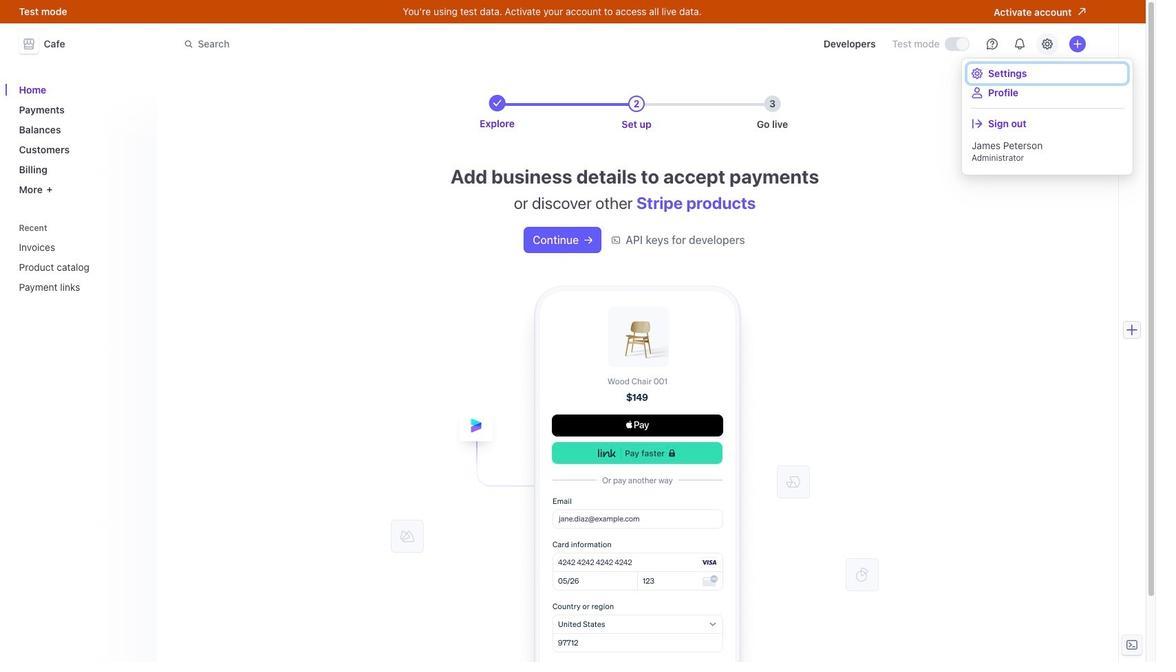 Task type: vqa. For each thing, say whether or not it's contained in the screenshot.
continue
no



Task type: describe. For each thing, give the bounding box(es) containing it.
svg image
[[584, 236, 593, 245]]

1 recent element from the top
[[13, 218, 148, 299]]

clear history image
[[135, 224, 143, 232]]

Search text field
[[176, 31, 564, 57]]



Task type: locate. For each thing, give the bounding box(es) containing it.
menu item
[[968, 114, 1127, 134]]

settings image
[[1042, 39, 1053, 50]]

help image
[[986, 39, 998, 50]]

recent element
[[13, 218, 148, 299], [13, 236, 148, 299]]

2 recent element from the top
[[13, 236, 148, 299]]

menu
[[965, 61, 1130, 172]]

notifications image
[[1014, 39, 1025, 50]]

core navigation links element
[[13, 78, 148, 201]]

Test mode checkbox
[[945, 38, 969, 50]]

None search field
[[176, 31, 564, 57]]



